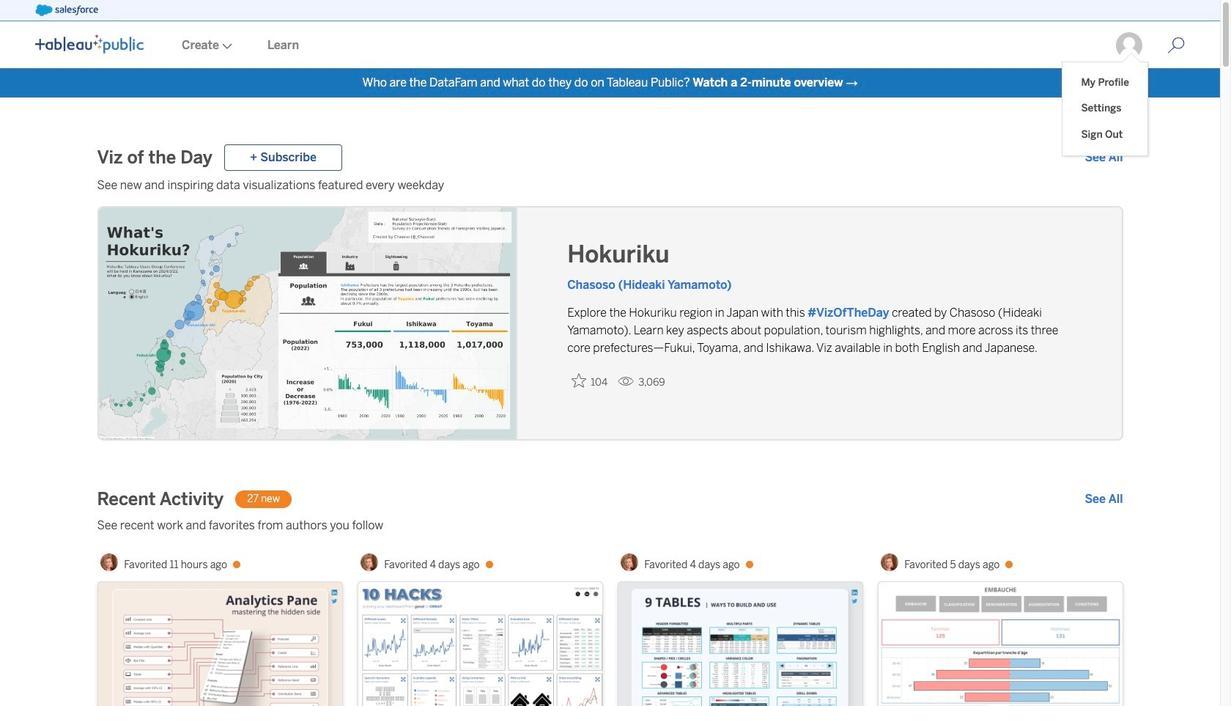 Task type: describe. For each thing, give the bounding box(es) containing it.
2 workbook thumbnail image from the left
[[358, 582, 602, 706]]

tara.schultz image
[[1115, 31, 1144, 60]]

angela drucioc image for 2nd workbook thumbnail
[[361, 554, 379, 571]]

3 workbook thumbnail image from the left
[[618, 582, 863, 706]]

1 workbook thumbnail image from the left
[[98, 582, 342, 706]]

go to search image
[[1150, 37, 1203, 54]]

see new and inspiring data visualizations featured every weekday element
[[97, 177, 1124, 194]]

list options menu
[[1063, 62, 1148, 155]]

angela drucioc image
[[621, 554, 639, 571]]

4 workbook thumbnail image from the left
[[879, 582, 1123, 706]]

tableau public viz of the day image
[[99, 207, 518, 442]]



Task type: vqa. For each thing, say whether or not it's contained in the screenshot.
"Tableau Public Viz of the Day" image
yes



Task type: locate. For each thing, give the bounding box(es) containing it.
1 angela drucioc image from the left
[[101, 554, 118, 571]]

angela drucioc image for 4th workbook thumbnail from left
[[881, 554, 899, 571]]

0 horizontal spatial angela drucioc image
[[101, 554, 118, 571]]

angela drucioc image for first workbook thumbnail from the left
[[101, 554, 118, 571]]

dialog
[[1063, 53, 1148, 155]]

viz of the day heading
[[97, 146, 213, 169]]

add favorite image
[[572, 373, 587, 388]]

see recent work and favorites from authors you follow element
[[97, 517, 1124, 534]]

3 angela drucioc image from the left
[[881, 554, 899, 571]]

see all viz of the day element
[[1085, 149, 1124, 166]]

salesforce logo image
[[35, 4, 98, 16]]

angela drucioc image
[[101, 554, 118, 571], [361, 554, 379, 571], [881, 554, 899, 571]]

logo image
[[35, 34, 144, 54]]

see all recent activity element
[[1085, 490, 1124, 508]]

Add Favorite button
[[568, 369, 612, 393]]

workbook thumbnail image
[[98, 582, 342, 706], [358, 582, 602, 706], [618, 582, 863, 706], [879, 582, 1123, 706]]

2 angela drucioc image from the left
[[361, 554, 379, 571]]

1 horizontal spatial angela drucioc image
[[361, 554, 379, 571]]

2 horizontal spatial angela drucioc image
[[881, 554, 899, 571]]

recent activity heading
[[97, 488, 224, 511]]



